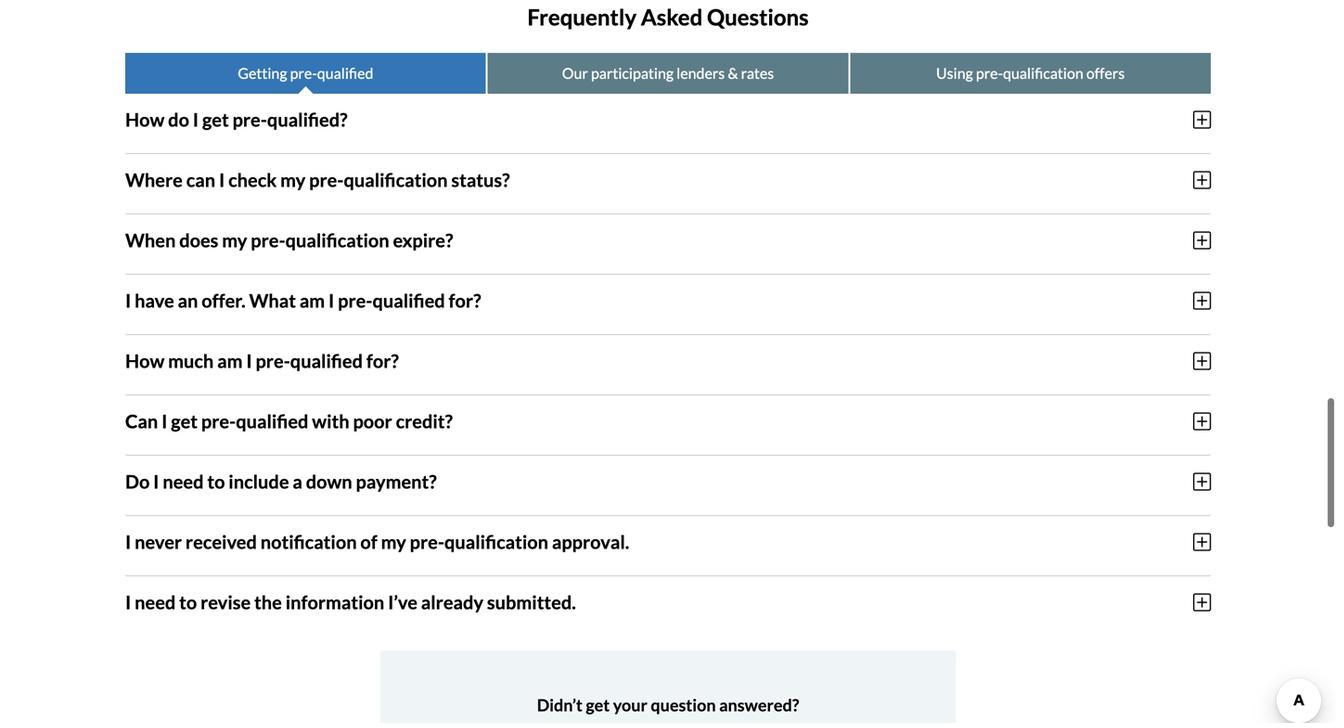Task type: describe. For each thing, give the bounding box(es) containing it.
pre- down much
[[201, 410, 236, 432]]

down
[[306, 470, 352, 493]]

plus square image for status?
[[1193, 170, 1211, 190]]

submitted.
[[487, 591, 576, 613]]

i need to revise the information i've already submitted.
[[125, 591, 576, 613]]

our
[[562, 64, 588, 82]]

information
[[286, 591, 384, 613]]

how do i get pre-qualified?
[[125, 108, 348, 131]]

getting
[[238, 64, 287, 82]]

pre- right using
[[976, 64, 1003, 82]]

qualified left with on the left bottom
[[236, 410, 309, 432]]

plus square image for already
[[1193, 592, 1211, 612]]

qualified down expire?
[[373, 289, 445, 312]]

what
[[249, 289, 296, 312]]

never
[[135, 531, 182, 553]]

asked
[[641, 4, 703, 30]]

pre- down what
[[256, 350, 290, 372]]

i inside button
[[193, 108, 199, 131]]

2 horizontal spatial get
[[586, 695, 610, 715]]

when does my pre-qualification expire? button
[[125, 214, 1211, 266]]

poor
[[353, 410, 392, 432]]

pre- right what
[[338, 289, 373, 312]]

check
[[228, 169, 277, 191]]

offer.
[[202, 289, 246, 312]]

the
[[254, 591, 282, 613]]

an
[[178, 289, 198, 312]]

how for how much am i pre-qualified for?
[[125, 350, 165, 372]]

already
[[421, 591, 484, 613]]

plus square image inside 'how do i get pre-qualified?' button
[[1193, 109, 1211, 130]]

qualified inside "button"
[[317, 64, 373, 82]]

using pre-qualification offers
[[937, 64, 1125, 82]]

using
[[937, 64, 973, 82]]

0 horizontal spatial for?
[[367, 350, 399, 372]]

plus square image for how much am i pre-qualified for?
[[1193, 351, 1211, 371]]

pre- right of
[[410, 531, 445, 553]]

question
[[651, 695, 716, 715]]

i have an offer. what am i pre-qualified for?
[[125, 289, 481, 312]]

using pre-qualification offers button
[[851, 53, 1211, 94]]

frequently asked questions
[[528, 4, 809, 30]]

do
[[125, 470, 150, 493]]

pre- inside button
[[233, 108, 267, 131]]

frequently
[[528, 4, 637, 30]]

need inside button
[[163, 470, 204, 493]]

lenders
[[677, 64, 725, 82]]

0 horizontal spatial my
[[222, 229, 247, 251]]

i have an offer. what am i pre-qualified for? button
[[125, 275, 1211, 327]]

where can i check my pre-qualification status?
[[125, 169, 510, 191]]

does
[[179, 229, 219, 251]]

i need to revise the information i've already submitted. button
[[125, 576, 1211, 628]]

&
[[728, 64, 738, 82]]

how do i get pre-qualified? button
[[125, 94, 1211, 146]]

answered?
[[719, 695, 799, 715]]

can
[[186, 169, 215, 191]]

get inside button
[[202, 108, 229, 131]]

our participating lenders & rates
[[562, 64, 774, 82]]

1 horizontal spatial am
[[300, 289, 325, 312]]

plus square image for do i need to include a down payment?
[[1193, 471, 1211, 492]]

pre- up what
[[251, 229, 286, 251]]

can i get pre-qualified with poor credit?
[[125, 410, 453, 432]]

much
[[168, 350, 214, 372]]

need inside button
[[135, 591, 176, 613]]



Task type: locate. For each thing, give the bounding box(es) containing it.
1 horizontal spatial to
[[207, 470, 225, 493]]

plus square image for pre-
[[1193, 290, 1211, 311]]

notification
[[261, 531, 357, 553]]

qualification up submitted.
[[445, 531, 549, 553]]

can
[[125, 410, 158, 432]]

get right do
[[202, 108, 229, 131]]

of
[[361, 531, 378, 553]]

your
[[613, 695, 648, 715]]

i never received notification of my pre-qualification approval. button
[[125, 516, 1211, 568]]

how inside button
[[125, 108, 165, 131]]

am
[[300, 289, 325, 312], [217, 350, 243, 372]]

2 how from the top
[[125, 350, 165, 372]]

getting pre-qualified tab panel
[[125, 94, 1211, 636]]

my right of
[[381, 531, 406, 553]]

for? down expire?
[[449, 289, 481, 312]]

didn't get your question answered?
[[537, 695, 799, 715]]

with
[[312, 410, 350, 432]]

pre-
[[290, 64, 317, 82], [976, 64, 1003, 82], [233, 108, 267, 131], [309, 169, 344, 191], [251, 229, 286, 251], [338, 289, 373, 312], [256, 350, 290, 372], [201, 410, 236, 432], [410, 531, 445, 553]]

get left your
[[586, 695, 610, 715]]

3 plus square image from the top
[[1193, 230, 1211, 250]]

0 vertical spatial get
[[202, 108, 229, 131]]

plus square image inside can i get pre-qualified with poor credit? button
[[1193, 411, 1211, 431]]

my right does
[[222, 229, 247, 251]]

qualified
[[317, 64, 373, 82], [373, 289, 445, 312], [290, 350, 363, 372], [236, 410, 309, 432]]

1 horizontal spatial get
[[202, 108, 229, 131]]

do
[[168, 108, 189, 131]]

1 vertical spatial am
[[217, 350, 243, 372]]

2 plus square image from the top
[[1193, 471, 1211, 492]]

plus square image inside how much am i pre-qualified for? button
[[1193, 351, 1211, 371]]

plus square image
[[1193, 109, 1211, 130], [1193, 170, 1211, 190], [1193, 230, 1211, 250], [1193, 290, 1211, 311], [1193, 411, 1211, 431], [1193, 532, 1211, 552], [1193, 592, 1211, 612]]

qualification
[[1003, 64, 1084, 82], [344, 169, 448, 191], [286, 229, 390, 251], [445, 531, 549, 553]]

2 plus square image from the top
[[1193, 170, 1211, 190]]

where can i check my pre-qualification status? button
[[125, 154, 1211, 206]]

how inside button
[[125, 350, 165, 372]]

1 plus square image from the top
[[1193, 109, 1211, 130]]

my right check
[[280, 169, 306, 191]]

2 vertical spatial get
[[586, 695, 610, 715]]

how much am i pre-qualified for? button
[[125, 335, 1211, 387]]

1 vertical spatial to
[[179, 591, 197, 613]]

qualification left offers
[[1003, 64, 1084, 82]]

payment?
[[356, 470, 437, 493]]

include
[[229, 470, 289, 493]]

pre- inside button
[[309, 169, 344, 191]]

my
[[280, 169, 306, 191], [222, 229, 247, 251], [381, 531, 406, 553]]

to left include
[[207, 470, 225, 493]]

0 vertical spatial am
[[300, 289, 325, 312]]

to
[[207, 470, 225, 493], [179, 591, 197, 613]]

1 vertical spatial how
[[125, 350, 165, 372]]

0 vertical spatial plus square image
[[1193, 351, 1211, 371]]

1 plus square image from the top
[[1193, 351, 1211, 371]]

need
[[163, 470, 204, 493], [135, 591, 176, 613]]

to inside button
[[207, 470, 225, 493]]

getting pre-qualified
[[238, 64, 373, 82]]

plus square image for credit?
[[1193, 411, 1211, 431]]

qualified up with on the left bottom
[[290, 350, 363, 372]]

how
[[125, 108, 165, 131], [125, 350, 165, 372]]

do i need to include a down payment? button
[[125, 456, 1211, 508]]

to inside button
[[179, 591, 197, 613]]

plus square image inside when does my pre-qualification expire? button
[[1193, 230, 1211, 250]]

status?
[[451, 169, 510, 191]]

0 vertical spatial to
[[207, 470, 225, 493]]

plus square image inside where can i check my pre-qualification status? button
[[1193, 170, 1211, 190]]

how much am i pre-qualified for?
[[125, 350, 399, 372]]

for?
[[449, 289, 481, 312], [367, 350, 399, 372]]

get
[[202, 108, 229, 131], [171, 410, 198, 432], [586, 695, 610, 715]]

approval.
[[552, 531, 630, 553]]

1 horizontal spatial for?
[[449, 289, 481, 312]]

when
[[125, 229, 176, 251]]

qualification up expire?
[[344, 169, 448, 191]]

revise
[[201, 591, 251, 613]]

have
[[135, 289, 174, 312]]

qualified up qualified?
[[317, 64, 373, 82]]

4 plus square image from the top
[[1193, 290, 1211, 311]]

5 plus square image from the top
[[1193, 411, 1211, 431]]

offers
[[1087, 64, 1125, 82]]

1 vertical spatial my
[[222, 229, 247, 251]]

qualification inside frequently asked questions tab list
[[1003, 64, 1084, 82]]

0 horizontal spatial get
[[171, 410, 198, 432]]

0 vertical spatial for?
[[449, 289, 481, 312]]

7 plus square image from the top
[[1193, 592, 1211, 612]]

i never received notification of my pre-qualification approval.
[[125, 531, 630, 553]]

0 vertical spatial my
[[280, 169, 306, 191]]

i've
[[388, 591, 418, 613]]

our participating lenders & rates button
[[488, 53, 849, 94]]

how left much
[[125, 350, 165, 372]]

frequently asked questions tab list
[[125, 53, 1211, 94]]

0 vertical spatial need
[[163, 470, 204, 493]]

participating
[[591, 64, 674, 82]]

need down never
[[135, 591, 176, 613]]

do i need to include a down payment?
[[125, 470, 437, 493]]

pre- down qualified?
[[309, 169, 344, 191]]

1 vertical spatial for?
[[367, 350, 399, 372]]

credit?
[[396, 410, 453, 432]]

received
[[186, 531, 257, 553]]

2 vertical spatial my
[[381, 531, 406, 553]]

qualification down where can i check my pre-qualification status?
[[286, 229, 390, 251]]

my inside button
[[280, 169, 306, 191]]

getting pre-qualified button
[[125, 53, 486, 94]]

where
[[125, 169, 183, 191]]

how for how do i get pre-qualified?
[[125, 108, 165, 131]]

qualified?
[[267, 108, 348, 131]]

plus square image inside i need to revise the information i've already submitted. button
[[1193, 592, 1211, 612]]

get right can
[[171, 410, 198, 432]]

how left do
[[125, 108, 165, 131]]

plus square image inside i have an offer. what am i pre-qualified for? button
[[1193, 290, 1211, 311]]

plus square image for qualification
[[1193, 532, 1211, 552]]

questions
[[707, 4, 809, 30]]

1 how from the top
[[125, 108, 165, 131]]

plus square image inside do i need to include a down payment? button
[[1193, 471, 1211, 492]]

0 horizontal spatial am
[[217, 350, 243, 372]]

get inside button
[[171, 410, 198, 432]]

a
[[293, 470, 302, 493]]

rates
[[741, 64, 774, 82]]

1 vertical spatial get
[[171, 410, 198, 432]]

plus square image
[[1193, 351, 1211, 371], [1193, 471, 1211, 492]]

0 vertical spatial how
[[125, 108, 165, 131]]

am right what
[[300, 289, 325, 312]]

to left revise at bottom
[[179, 591, 197, 613]]

i
[[193, 108, 199, 131], [219, 169, 225, 191], [125, 289, 131, 312], [329, 289, 334, 312], [246, 350, 252, 372], [162, 410, 167, 432], [153, 470, 159, 493], [125, 531, 131, 553], [125, 591, 131, 613]]

can i get pre-qualified with poor credit? button
[[125, 395, 1211, 447]]

am right much
[[217, 350, 243, 372]]

expire?
[[393, 229, 453, 251]]

0 horizontal spatial to
[[179, 591, 197, 613]]

1 horizontal spatial my
[[280, 169, 306, 191]]

pre- down getting
[[233, 108, 267, 131]]

when does my pre-qualification expire?
[[125, 229, 453, 251]]

2 horizontal spatial my
[[381, 531, 406, 553]]

pre- inside "button"
[[290, 64, 317, 82]]

pre- right getting
[[290, 64, 317, 82]]

1 vertical spatial need
[[135, 591, 176, 613]]

didn't
[[537, 695, 583, 715]]

qualification inside button
[[344, 169, 448, 191]]

1 vertical spatial plus square image
[[1193, 471, 1211, 492]]

for? up poor
[[367, 350, 399, 372]]

plus square image inside i never received notification of my pre-qualification approval. button
[[1193, 532, 1211, 552]]

6 plus square image from the top
[[1193, 532, 1211, 552]]

need right do
[[163, 470, 204, 493]]



Task type: vqa. For each thing, say whether or not it's contained in the screenshot.
Where can I check my pre-qualification status?
yes



